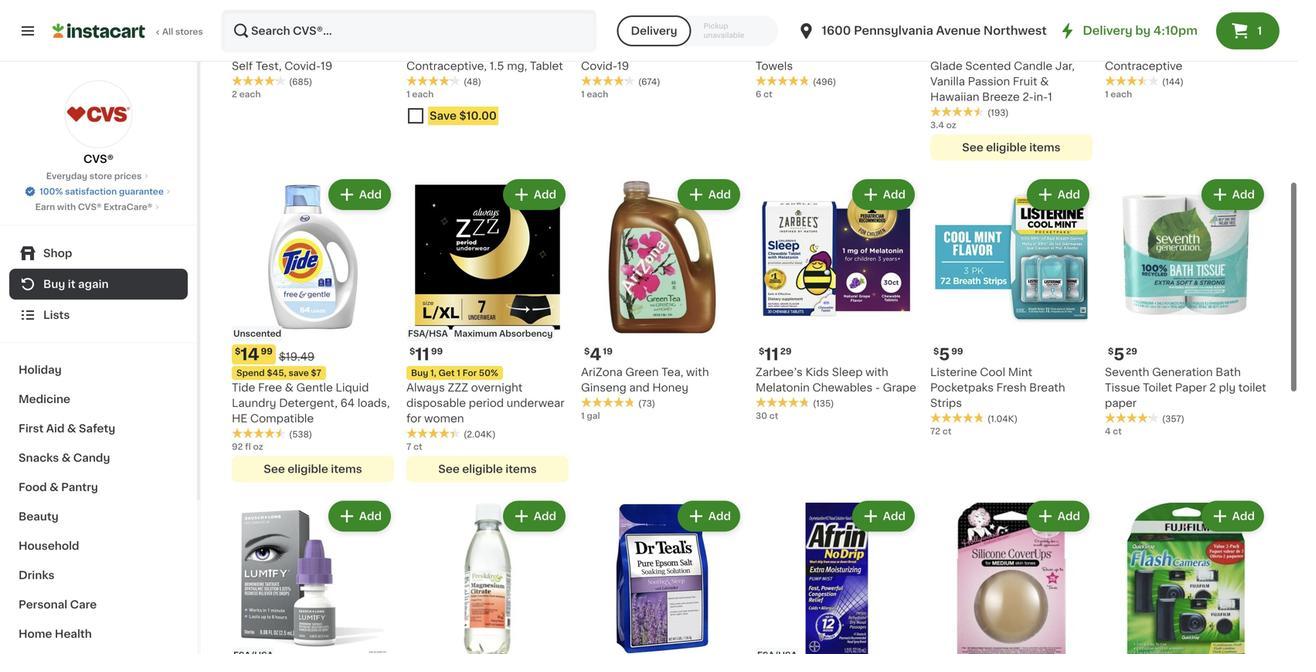 Task type: locate. For each thing, give the bounding box(es) containing it.
2 horizontal spatial see eligible items
[[963, 142, 1061, 153]]

1600 pennsylvania avenue northwest button
[[798, 9, 1047, 53]]

with for 11
[[866, 367, 889, 378]]

see down women
[[439, 464, 460, 475]]

all stores link
[[53, 9, 204, 53]]

contraceptive
[[1106, 61, 1183, 71]]

1 covid- from the left
[[285, 61, 321, 71]]

bath
[[1216, 367, 1242, 378]]

with right tea,
[[687, 367, 709, 378]]

$ inside $ 5 99
[[934, 347, 940, 356]]

$ up listerine
[[934, 347, 940, 356]]

2 down self
[[232, 90, 237, 99]]

1 29 from the left
[[781, 347, 792, 356]]

19 down flowflex
[[618, 61, 629, 71]]

buy it again link
[[9, 269, 188, 300]]

paper down generation
[[1176, 383, 1207, 393]]

99 inside "$ 14 99 $19.49 spend $45, save $7 tide free & gentle liquid laundry detergent, 64 loads, he compatible"
[[261, 347, 273, 356]]

$7
[[311, 369, 322, 378]]

antigen inside abbott binaxnow antigen self test, covid-19
[[334, 45, 376, 56]]

1 each down flowflex
[[581, 90, 609, 99]]

0 horizontal spatial test,
[[256, 61, 282, 71]]

mint
[[1009, 367, 1033, 378]]

99 inside $ 5 99
[[952, 347, 964, 356]]

$ inside "$ 14 99 $19.49 spend $45, save $7 tide free & gentle liquid laundry detergent, 64 loads, he compatible"
[[235, 347, 241, 356]]

buy left the it
[[43, 279, 65, 290]]

beauty
[[19, 512, 59, 523]]

2 1 each from the left
[[581, 90, 609, 99]]

9 flowflex antigen home test, covid-19
[[581, 25, 736, 71]]

ct down paper in the bottom right of the page
[[1114, 427, 1123, 436]]

paper inside 13 viva signature cloth paper towels
[[868, 45, 900, 56]]

1 horizontal spatial antigen
[[629, 45, 672, 56]]

$ for $ 14 99 $19.49 spend $45, save $7 tide free & gentle liquid laundry detergent, 64 loads, he compatible
[[235, 347, 241, 356]]

29 up seventh
[[1127, 347, 1138, 356]]

& inside "$ 14 99 $19.49 spend $45, save $7 tide free & gentle liquid laundry detergent, 64 loads, he compatible"
[[285, 383, 294, 393]]

he
[[232, 414, 248, 424]]

1 horizontal spatial buy
[[411, 369, 429, 378]]

4 up arizona
[[590, 347, 602, 363]]

disposable
[[407, 398, 466, 409]]

1 horizontal spatial 29
[[1127, 347, 1138, 356]]

0 horizontal spatial with
[[57, 203, 76, 211]]

0 horizontal spatial covid-
[[285, 61, 321, 71]]

fsa/hsa up b
[[408, 8, 448, 16]]

covid- inside abbott binaxnow antigen self test, covid-19
[[285, 61, 321, 71]]

3 each from the left
[[587, 90, 609, 99]]

1 vertical spatial 2
[[1210, 383, 1217, 393]]

delivery inside delivery by 4:10pm link
[[1083, 25, 1133, 36]]

1 horizontal spatial home
[[674, 45, 707, 56]]

50%
[[479, 369, 499, 378]]

ct right 72
[[943, 427, 952, 436]]

4 down paper in the bottom right of the page
[[1106, 427, 1111, 436]]

2 each from the left
[[412, 90, 434, 99]]

1 horizontal spatial 11
[[765, 347, 779, 363]]

2 antigen from the left
[[629, 45, 672, 56]]

29 inside '$ 11 29'
[[781, 347, 792, 356]]

1 emergency from the left
[[497, 45, 560, 56]]

99 up listerine
[[952, 347, 964, 356]]

1 horizontal spatial covid-
[[581, 61, 618, 71]]

0 horizontal spatial 4
[[590, 347, 602, 363]]

1 horizontal spatial delivery
[[1083, 25, 1133, 36]]

& down save
[[285, 383, 294, 393]]

fsa/hsa up $ 11 99
[[408, 330, 448, 338]]

underwear
[[507, 398, 565, 409]]

0 horizontal spatial see eligible items button
[[232, 456, 394, 483]]

with for 4
[[687, 367, 709, 378]]

1 each up save
[[407, 90, 434, 99]]

$ 5 49
[[934, 25, 964, 41]]

1 horizontal spatial see eligible items
[[439, 464, 537, 475]]

1 each for flowflex antigen home test, covid-19
[[581, 90, 609, 99]]

product group
[[407, 0, 569, 131], [931, 0, 1093, 161], [232, 176, 394, 483], [407, 176, 569, 483], [581, 176, 744, 422], [756, 176, 918, 422], [931, 176, 1093, 438], [1106, 176, 1268, 438], [232, 498, 394, 655], [407, 498, 569, 655], [581, 498, 744, 655], [756, 498, 918, 655], [931, 498, 1093, 655], [1106, 498, 1268, 655]]

1 vertical spatial 4
[[1106, 427, 1111, 436]]

see eligible items for spend $45, save $7
[[264, 464, 362, 475]]

1 antigen from the left
[[334, 45, 376, 56]]

covid- inside the 9 flowflex antigen home test, covid-19
[[581, 61, 618, 71]]

$ up seventh
[[1109, 347, 1114, 356]]

chewables
[[813, 383, 873, 393]]

$ inside $ 4 19
[[584, 347, 590, 356]]

product group containing 4
[[581, 176, 744, 422]]

see down compatible
[[264, 464, 285, 475]]

paper
[[868, 45, 900, 56], [1176, 383, 1207, 393]]

antigen up (674)
[[629, 45, 672, 56]]

99 right 23
[[263, 25, 275, 34]]

5 up listerine
[[940, 347, 950, 363]]

0 horizontal spatial eligible
[[288, 464, 328, 475]]

$
[[235, 25, 241, 34], [934, 25, 940, 34], [1109, 25, 1114, 34], [235, 347, 241, 356], [410, 347, 415, 356], [584, 347, 590, 356], [759, 347, 765, 356], [934, 347, 940, 356], [1109, 347, 1114, 356]]

2 horizontal spatial eligible
[[987, 142, 1027, 153]]

eligible down (538)
[[288, 464, 328, 475]]

1 vertical spatial buy
[[411, 369, 429, 378]]

29 inside '$ 5 29'
[[1127, 347, 1138, 356]]

emergency
[[497, 45, 560, 56], [1142, 45, 1204, 56]]

2 horizontal spatial 1 each
[[1106, 90, 1133, 99]]

melatonin
[[756, 383, 810, 393]]

19 for 9
[[618, 61, 629, 71]]

home left viva
[[674, 45, 707, 56]]

each for flowflex antigen home test, covid-19
[[587, 90, 609, 99]]

1 horizontal spatial emergency
[[1142, 45, 1204, 56]]

medicine
[[19, 394, 70, 405]]

$ for $ 5 29
[[1109, 347, 1114, 356]]

$ inside $ 34 99
[[1109, 25, 1114, 34]]

1 each for aftera emergency contraceptive
[[1106, 90, 1133, 99]]

shop link
[[9, 238, 188, 269]]

1600 pennsylvania avenue northwest
[[822, 25, 1047, 36]]

service type group
[[617, 15, 779, 46]]

$ inside $ 23 99
[[235, 25, 241, 34]]

$ up abbott
[[235, 25, 241, 34]]

7 ct
[[407, 443, 423, 451]]

64
[[341, 398, 355, 409]]

see eligible items down (538)
[[264, 464, 362, 475]]

1 horizontal spatial items
[[506, 464, 537, 475]]

(538)
[[289, 431, 312, 439]]

glade scented candle jar, vanilla passion fruit & hawaiian breeze 2-in-1
[[931, 61, 1075, 102]]

5 for listerine cool mint pocketpaks fresh breath strips
[[940, 347, 950, 363]]

(193)
[[988, 109, 1009, 117]]

0 horizontal spatial 19
[[321, 61, 333, 71]]

all
[[162, 27, 173, 36]]

0 horizontal spatial 29
[[781, 347, 792, 356]]

emergency inside aftera emergency contraceptive
[[1142, 45, 1204, 56]]

0 vertical spatial oz
[[947, 121, 957, 129]]

cvs® up the everyday store prices link
[[83, 154, 114, 165]]

towels
[[756, 61, 793, 71]]

paper inside seventh generation bath tissue toilet paper 2 ply toilet paper
[[1176, 383, 1207, 393]]

99 right 34
[[1138, 25, 1150, 34]]

see eligible items down (2.04k)
[[439, 464, 537, 475]]

eligible for buy 1, get 1 for 50%
[[462, 464, 503, 475]]

delivery by 4:10pm link
[[1059, 22, 1198, 40]]

cvs® down satisfaction
[[78, 203, 102, 211]]

with up -
[[866, 367, 889, 378]]

3 1 each from the left
[[1106, 90, 1133, 99]]

$ up "always"
[[410, 347, 415, 356]]

items down 64 on the left bottom of the page
[[331, 464, 362, 475]]

2 29 from the left
[[1127, 347, 1138, 356]]

2 horizontal spatial 19
[[618, 61, 629, 71]]

4 each from the left
[[1111, 90, 1133, 99]]

1 each
[[407, 90, 434, 99], [581, 90, 609, 99], [1106, 90, 1133, 99]]

instacart logo image
[[53, 22, 145, 40]]

0 vertical spatial test,
[[710, 45, 736, 56]]

& inside the glade scented candle jar, vanilla passion fruit & hawaiian breeze 2-in-1
[[1041, 76, 1049, 87]]

2 horizontal spatial see eligible items button
[[931, 134, 1093, 161]]

2 left 'ply'
[[1210, 383, 1217, 393]]

cloth
[[836, 45, 865, 56]]

breath
[[1030, 383, 1066, 393]]

0 horizontal spatial 11
[[415, 347, 430, 363]]

1 horizontal spatial 19
[[603, 347, 613, 356]]

with inside zarbee's kids sleep with melatonin chewables - grape
[[866, 367, 889, 378]]

19 down the binaxnow
[[321, 61, 333, 71]]

1 each from the left
[[239, 90, 261, 99]]

0 vertical spatial paper
[[868, 45, 900, 56]]

1 horizontal spatial with
[[687, 367, 709, 378]]

in-
[[1034, 92, 1048, 102]]

covid- down flowflex
[[581, 61, 618, 71]]

5 for seventh generation bath tissue toilet paper 2 ply toilet paper
[[1114, 347, 1125, 363]]

again
[[78, 279, 109, 290]]

each up save
[[412, 90, 434, 99]]

each down flowflex
[[587, 90, 609, 99]]

$ up aftera
[[1109, 25, 1114, 34]]

5 up seventh
[[1114, 347, 1125, 363]]

99 up 1,
[[431, 347, 443, 356]]

delivery up (674)
[[631, 26, 678, 36]]

satisfaction
[[65, 187, 117, 196]]

1 vertical spatial paper
[[1176, 383, 1207, 393]]

earn with cvs® extracare®
[[35, 203, 153, 211]]

pennsylvania
[[854, 25, 934, 36]]

None search field
[[221, 9, 597, 53]]

99 right 14 on the bottom left of the page
[[261, 347, 273, 356]]

99 inside $ 11 99
[[431, 347, 443, 356]]

1 11 from the left
[[415, 347, 430, 363]]

test, inside the 9 flowflex antigen home test, covid-19
[[710, 45, 736, 56]]

emergency down 4:10pm
[[1142, 45, 1204, 56]]

0 horizontal spatial home
[[19, 629, 52, 640]]

fl
[[245, 443, 251, 451]]

each down self
[[239, 90, 261, 99]]

covid- down the binaxnow
[[285, 61, 321, 71]]

see eligible items button down (538)
[[232, 456, 394, 483]]

2 horizontal spatial with
[[866, 367, 889, 378]]

99 inside $ 23 99
[[263, 25, 275, 34]]

for
[[407, 414, 422, 424]]

0 horizontal spatial buy
[[43, 279, 65, 290]]

home down the personal
[[19, 629, 52, 640]]

with right earn
[[57, 203, 76, 211]]

0 horizontal spatial see eligible items
[[264, 464, 362, 475]]

1 horizontal spatial paper
[[1176, 383, 1207, 393]]

delivery for delivery by 4:10pm
[[1083, 25, 1133, 36]]

11 for $ 11 29
[[765, 347, 779, 363]]

1600
[[822, 25, 852, 36]]

ct right 6
[[764, 90, 773, 99]]

everyday
[[46, 172, 87, 181]]

0 horizontal spatial 1 each
[[407, 90, 434, 99]]

$ for $ 34 99
[[1109, 25, 1114, 34]]

11 up "always"
[[415, 347, 430, 363]]

paper down pennsylvania
[[868, 45, 900, 56]]

-
[[876, 383, 881, 393]]

0 vertical spatial home
[[674, 45, 707, 56]]

1 vertical spatial test,
[[256, 61, 282, 71]]

99 for 11
[[431, 347, 443, 356]]

add
[[359, 189, 382, 200], [534, 189, 557, 200], [709, 189, 731, 200], [883, 189, 906, 200], [1058, 189, 1081, 200], [1233, 189, 1256, 200], [359, 511, 382, 522], [534, 511, 557, 522], [709, 511, 731, 522], [883, 511, 906, 522], [1058, 511, 1081, 522], [1233, 511, 1256, 522]]

tissue
[[1106, 383, 1141, 393]]

test, inside abbott binaxnow antigen self test, covid-19
[[256, 61, 282, 71]]

1 button
[[1217, 12, 1280, 49]]

eligible down (2.04k)
[[462, 464, 503, 475]]

99 inside $ 34 99
[[1138, 25, 1150, 34]]

shop
[[43, 248, 72, 259]]

0 horizontal spatial items
[[331, 464, 362, 475]]

2 horizontal spatial items
[[1030, 142, 1061, 153]]

1 horizontal spatial 4
[[1106, 427, 1111, 436]]

$ up spend
[[235, 347, 241, 356]]

1 horizontal spatial oz
[[947, 121, 957, 129]]

items down underwear in the left of the page
[[506, 464, 537, 475]]

$ for $ 4 19
[[584, 347, 590, 356]]

1 vertical spatial cvs®
[[78, 203, 102, 211]]

$ for $ 11 29
[[759, 347, 765, 356]]

oz right fl
[[253, 443, 263, 451]]

each down contraceptive
[[1111, 90, 1133, 99]]

0 vertical spatial buy
[[43, 279, 65, 290]]

1 horizontal spatial eligible
[[462, 464, 503, 475]]

19 inside $ 4 19
[[603, 347, 613, 356]]

$ left "49"
[[934, 25, 940, 34]]

29 up the zarbee's
[[781, 347, 792, 356]]

with inside "link"
[[57, 203, 76, 211]]

home health link
[[9, 620, 188, 649]]

ct right 30
[[770, 412, 779, 421]]

buy 1, get 1 for 50%
[[411, 369, 499, 378]]

northwest
[[984, 25, 1047, 36]]

oz
[[947, 121, 957, 129], [253, 443, 263, 451]]

see eligible items button for 5
[[931, 134, 1093, 161]]

ct for $ 11 29
[[770, 412, 779, 421]]

$45,
[[267, 369, 287, 378]]

plan b one step emergency contraceptive, 1.5 mg, tablet
[[407, 45, 563, 71]]

$ 11 99
[[410, 347, 443, 363]]

b
[[433, 45, 441, 56]]

$ inside $ 11 99
[[410, 347, 415, 356]]

covid- for abbott
[[285, 61, 321, 71]]

antigen for abbott
[[334, 45, 376, 56]]

2 emergency from the left
[[1142, 45, 1204, 56]]

1 horizontal spatial 1 each
[[581, 90, 609, 99]]

delivery
[[1083, 25, 1133, 36], [631, 26, 678, 36]]

liquid
[[336, 383, 369, 393]]

0 horizontal spatial antigen
[[334, 45, 376, 56]]

buy
[[43, 279, 65, 290], [411, 369, 429, 378]]

&
[[1041, 76, 1049, 87], [285, 383, 294, 393], [67, 424, 76, 434], [62, 453, 71, 464], [50, 482, 59, 493]]

34
[[1114, 25, 1137, 41]]

cvs® logo image
[[65, 80, 133, 148]]

5 left "49"
[[940, 25, 950, 41]]

1 horizontal spatial see eligible items button
[[407, 456, 569, 483]]

19 up arizona
[[603, 347, 613, 356]]

laundry
[[232, 398, 276, 409]]

spend
[[237, 369, 265, 378]]

delivery inside delivery button
[[631, 26, 678, 36]]

food
[[19, 482, 47, 493]]

eligible down "(193)" at the top
[[987, 142, 1027, 153]]

compatible
[[250, 414, 314, 424]]

0 horizontal spatial 2
[[232, 90, 237, 99]]

1 horizontal spatial see
[[439, 464, 460, 475]]

(674)
[[639, 78, 661, 86]]

health
[[55, 629, 92, 640]]

1 vertical spatial oz
[[253, 443, 263, 451]]

items down in-
[[1030, 142, 1061, 153]]

2 11 from the left
[[765, 347, 779, 363]]

0 horizontal spatial emergency
[[497, 45, 560, 56]]

0 horizontal spatial oz
[[253, 443, 263, 451]]

one
[[443, 45, 466, 56]]

30 ct
[[756, 412, 779, 421]]

emergency up mg,
[[497, 45, 560, 56]]

antigen inside the 9 flowflex antigen home test, covid-19
[[629, 45, 672, 56]]

with inside arizona green tea, with ginseng and honey
[[687, 367, 709, 378]]

$ inside $ 5 49
[[934, 25, 940, 34]]

test, down abbott
[[256, 61, 282, 71]]

see eligible items button down (2.04k)
[[407, 456, 569, 483]]

$ up the zarbee's
[[759, 347, 765, 356]]

test, left viva
[[710, 45, 736, 56]]

1 1 each from the left
[[407, 90, 434, 99]]

see eligible items button down "(193)" at the top
[[931, 134, 1093, 161]]

1 each down contraceptive
[[1106, 90, 1133, 99]]

0 horizontal spatial paper
[[868, 45, 900, 56]]

5 for glade scented candle jar, vanilla passion fruit & hawaiian breeze 2-in-1
[[940, 25, 950, 41]]

safety
[[79, 424, 115, 434]]

items
[[1030, 142, 1061, 153], [331, 464, 362, 475], [506, 464, 537, 475]]

2 horizontal spatial see
[[963, 142, 984, 153]]

home
[[674, 45, 707, 56], [19, 629, 52, 640]]

0 horizontal spatial see
[[264, 464, 285, 475]]

11 up the zarbee's
[[765, 347, 779, 363]]

emergency inside plan b one step emergency contraceptive, 1.5 mg, tablet
[[497, 45, 560, 56]]

(144)
[[1163, 78, 1184, 86]]

5
[[940, 25, 950, 41], [940, 347, 950, 363], [1114, 347, 1125, 363]]

oz right '3.4'
[[947, 121, 957, 129]]

& up in-
[[1041, 76, 1049, 87]]

buy for buy it again
[[43, 279, 65, 290]]

buy left 1,
[[411, 369, 429, 378]]

$ inside '$ 5 29'
[[1109, 347, 1114, 356]]

detergent,
[[279, 398, 338, 409]]

antigen right the binaxnow
[[334, 45, 376, 56]]

19 inside abbott binaxnow antigen self test, covid-19
[[321, 61, 333, 71]]

$ inside '$ 11 29'
[[759, 347, 765, 356]]

toilet
[[1239, 383, 1267, 393]]

0 horizontal spatial delivery
[[631, 26, 678, 36]]

$ up arizona
[[584, 347, 590, 356]]

$ for $ 23 99
[[235, 25, 241, 34]]

see for 5
[[963, 142, 984, 153]]

1 horizontal spatial test,
[[710, 45, 736, 56]]

with
[[57, 203, 76, 211], [687, 367, 709, 378], [866, 367, 889, 378]]

$ for $ 5 99
[[934, 347, 940, 356]]

see down hawaiian
[[963, 142, 984, 153]]

1 horizontal spatial 2
[[1210, 383, 1217, 393]]

product group containing plan b one step emergency contraceptive, 1.5 mg, tablet
[[407, 0, 569, 131]]

see eligible items button for spend $45, save $7
[[232, 456, 394, 483]]

ct
[[764, 90, 773, 99], [770, 412, 779, 421], [943, 427, 952, 436], [1114, 427, 1123, 436], [414, 443, 423, 451]]

see eligible items down "(193)" at the top
[[963, 142, 1061, 153]]

scented
[[966, 61, 1012, 71]]

seventh
[[1106, 367, 1150, 378]]

for
[[463, 369, 477, 378]]

2 covid- from the left
[[581, 61, 618, 71]]

19 inside the 9 flowflex antigen home test, covid-19
[[618, 61, 629, 71]]

ct for $ 5 99
[[943, 427, 952, 436]]

delivery up aftera
[[1083, 25, 1133, 36]]

see eligible items for 5
[[963, 142, 1061, 153]]

save
[[289, 369, 309, 378]]



Task type: vqa. For each thing, say whether or not it's contained in the screenshot.


Task type: describe. For each thing, give the bounding box(es) containing it.
items for buy 1, get 1 for 50%
[[506, 464, 537, 475]]

92
[[232, 443, 243, 451]]

see for buy 1, get 1 for 50%
[[439, 464, 460, 475]]

overnight
[[471, 383, 523, 393]]

7
[[407, 443, 412, 451]]

fsa/hsa maximum absorbency
[[408, 330, 553, 338]]

29 for 5
[[1127, 347, 1138, 356]]

$ 5 29
[[1109, 347, 1138, 363]]

0 vertical spatial cvs®
[[83, 154, 114, 165]]

99 for 23
[[263, 25, 275, 34]]

maximum
[[454, 330, 498, 338]]

99 for 14
[[261, 347, 273, 356]]

99 for 34
[[1138, 25, 1150, 34]]

mg,
[[507, 61, 528, 71]]

avenue
[[937, 25, 981, 36]]

generation
[[1153, 367, 1214, 378]]

strips
[[931, 398, 963, 409]]

eligible for spend $45, save $7
[[288, 464, 328, 475]]

flowflex
[[581, 45, 626, 56]]

3.4
[[931, 121, 945, 129]]

buy for buy 1, get 1 for 50%
[[411, 369, 429, 378]]

29 for 11
[[781, 347, 792, 356]]

glade
[[931, 61, 963, 71]]

fsa/hsa up 9
[[583, 8, 623, 16]]

ginseng
[[581, 383, 627, 393]]

jar,
[[1056, 61, 1075, 71]]

cvs® link
[[65, 80, 133, 167]]

each for aftera emergency contraceptive
[[1111, 90, 1133, 99]]

items for spend $45, save $7
[[331, 464, 362, 475]]

ct right '7'
[[414, 443, 423, 451]]

each for abbott binaxnow antigen self test, covid-19
[[239, 90, 261, 99]]

home health
[[19, 629, 92, 640]]

candle
[[1014, 61, 1053, 71]]

zarbee's
[[756, 367, 803, 378]]

antigen for 9
[[629, 45, 672, 56]]

covid- for 9
[[581, 61, 618, 71]]

0 vertical spatial 2
[[232, 90, 237, 99]]

test, for 9
[[710, 45, 736, 56]]

$ 34 99
[[1109, 25, 1150, 41]]

gal
[[587, 412, 600, 421]]

11 for $ 11 99
[[415, 347, 430, 363]]

abbott
[[232, 45, 270, 56]]

grape
[[883, 383, 917, 393]]

see eligible items for buy 1, get 1 for 50%
[[439, 464, 537, 475]]

(357)
[[1163, 415, 1185, 424]]

(2.04k)
[[464, 431, 496, 439]]

1,
[[431, 369, 437, 378]]

absorbency
[[500, 330, 553, 338]]

listerine
[[931, 367, 978, 378]]

seventh generation bath tissue toilet paper 2 ply toilet paper
[[1106, 367, 1267, 409]]

$ for $ 11 99
[[410, 347, 415, 356]]

zzz
[[448, 383, 469, 393]]

0 vertical spatial 4
[[590, 347, 602, 363]]

2 inside seventh generation bath tissue toilet paper 2 ply toilet paper
[[1210, 383, 1217, 393]]

fresh
[[997, 383, 1027, 393]]

6 ct
[[756, 90, 773, 99]]

3.4 oz
[[931, 121, 957, 129]]

9
[[590, 25, 601, 41]]

& left candy at the bottom
[[62, 453, 71, 464]]

(48)
[[464, 78, 482, 86]]

pocketpaks
[[931, 383, 994, 393]]

earn with cvs® extracare® link
[[35, 201, 162, 213]]

fruit
[[1013, 76, 1038, 87]]

1 vertical spatial home
[[19, 629, 52, 640]]

2 each
[[232, 90, 261, 99]]

vanilla
[[931, 76, 966, 87]]

fsa/hsa up $ 23 99
[[233, 8, 273, 16]]

guarantee
[[119, 187, 164, 196]]

4:10pm
[[1154, 25, 1198, 36]]

$14.99 original price: $19.49 element
[[232, 345, 394, 365]]

personal care link
[[9, 591, 188, 620]]

items for 5
[[1030, 142, 1061, 153]]

delivery button
[[617, 15, 692, 46]]

by
[[1136, 25, 1151, 36]]

save $10.00
[[430, 111, 497, 121]]

first aid & safety
[[19, 424, 115, 434]]

and
[[630, 383, 650, 393]]

sleep
[[832, 367, 863, 378]]

product group containing 14
[[232, 176, 394, 483]]

it
[[68, 279, 75, 290]]

$ 23 99
[[235, 25, 275, 41]]

home inside the 9 flowflex antigen home test, covid-19
[[674, 45, 707, 56]]

1 inside the glade scented candle jar, vanilla passion fruit & hawaiian breeze 2-in-1
[[1048, 92, 1053, 102]]

tablet
[[530, 61, 563, 71]]

snacks & candy link
[[9, 444, 188, 473]]

99 for 5
[[952, 347, 964, 356]]

100% satisfaction guarantee button
[[24, 182, 173, 198]]

holiday link
[[9, 356, 188, 385]]

stores
[[175, 27, 203, 36]]

green
[[626, 367, 659, 378]]

free
[[258, 383, 282, 393]]

72 ct
[[931, 427, 952, 436]]

always zzz overnight disposable period underwear for women
[[407, 383, 565, 424]]

abbott binaxnow antigen self test, covid-19
[[232, 45, 376, 71]]

cvs® inside "link"
[[78, 203, 102, 211]]

buy it again
[[43, 279, 109, 290]]

earn
[[35, 203, 55, 211]]

$ 14 99 $19.49 spend $45, save $7 tide free & gentle liquid laundry detergent, 64 loads, he compatible
[[232, 347, 390, 424]]

$ 5 99
[[934, 347, 964, 363]]

ct for $ 5 29
[[1114, 427, 1123, 436]]

& right aid
[[67, 424, 76, 434]]

snacks
[[19, 453, 59, 464]]

& right food
[[50, 482, 59, 493]]

binaxnow
[[272, 45, 331, 56]]

eligible for 5
[[987, 142, 1027, 153]]

Search field
[[223, 11, 596, 51]]

see for spend $45, save $7
[[264, 464, 285, 475]]

(685)
[[289, 78, 312, 86]]

holiday
[[19, 365, 62, 376]]

1 inside button
[[1258, 26, 1263, 36]]

zarbee's kids sleep with melatonin chewables - grape
[[756, 367, 917, 393]]

candy
[[73, 453, 110, 464]]

$ for $ 5 49
[[934, 25, 940, 34]]

loads,
[[358, 398, 390, 409]]

see eligible items button for buy 1, get 1 for 50%
[[407, 456, 569, 483]]

test, for abbott
[[256, 61, 282, 71]]

self
[[232, 61, 253, 71]]

cool
[[980, 367, 1006, 378]]

lists link
[[9, 300, 188, 331]]

30
[[756, 412, 768, 421]]

(73)
[[639, 400, 656, 408]]

delivery by 4:10pm
[[1083, 25, 1198, 36]]

honey
[[653, 383, 689, 393]]

delivery for delivery
[[631, 26, 678, 36]]

4 ct
[[1106, 427, 1123, 436]]

everyday store prices link
[[46, 170, 151, 182]]

19 for abbott
[[321, 61, 333, 71]]



